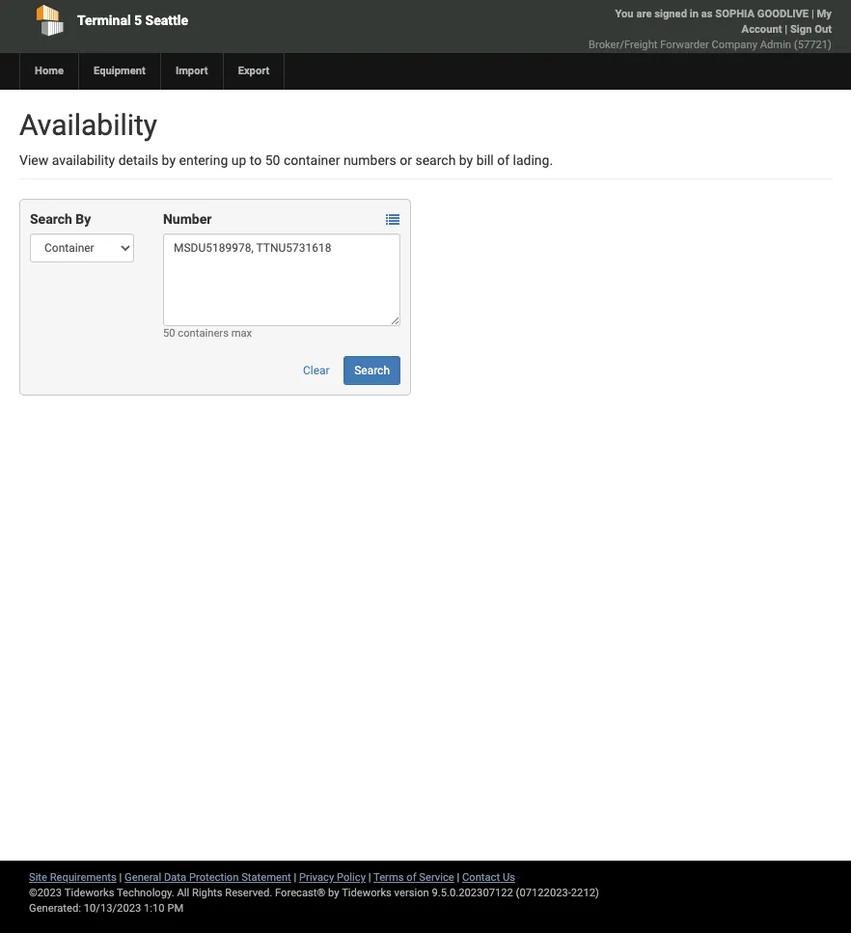 Task type: locate. For each thing, give the bounding box(es) containing it.
| inside | sign out broker/freight forwarder company admin (57721)
[[785, 23, 788, 36]]

50 right to
[[265, 153, 280, 168]]

9.5.0.202307122
[[432, 887, 514, 900]]

max
[[231, 327, 252, 340]]

0 vertical spatial 50
[[265, 153, 280, 168]]

1 horizontal spatial 50
[[265, 153, 280, 168]]

0 horizontal spatial 50
[[163, 327, 175, 340]]

requirements
[[50, 872, 117, 884]]

1 vertical spatial search
[[355, 364, 390, 378]]

pm
[[167, 903, 184, 915]]

search button
[[344, 356, 401, 385]]

1 horizontal spatial search
[[355, 364, 390, 378]]

all
[[177, 887, 189, 900]]

general
[[125, 872, 161, 884]]

contact
[[463, 872, 500, 884]]

0 vertical spatial search
[[30, 211, 72, 227]]

company
[[712, 39, 758, 51]]

equipment
[[94, 65, 146, 77]]

to
[[250, 153, 262, 168]]

protection
[[189, 872, 239, 884]]

0 horizontal spatial search
[[30, 211, 72, 227]]

reserved.
[[225, 887, 273, 900]]

lading.
[[513, 153, 553, 168]]

terminal 5 seattle link
[[19, 0, 341, 41]]

bill
[[477, 153, 494, 168]]

1 horizontal spatial by
[[328, 887, 339, 900]]

in
[[690, 8, 699, 20]]

policy
[[337, 872, 366, 884]]

number
[[163, 211, 212, 227]]

5
[[134, 13, 142, 28]]

forecast®
[[275, 887, 326, 900]]

containers
[[178, 327, 229, 340]]

statement
[[242, 872, 291, 884]]

goodlive
[[758, 8, 809, 20]]

broker/freight
[[589, 39, 658, 51]]

2212)
[[571, 887, 599, 900]]

numbers
[[344, 153, 397, 168]]

1 vertical spatial 50
[[163, 327, 175, 340]]

50
[[265, 153, 280, 168], [163, 327, 175, 340]]

by down the privacy policy "link" in the left of the page
[[328, 887, 339, 900]]

50 left containers
[[163, 327, 175, 340]]

|
[[812, 8, 815, 20], [785, 23, 788, 36], [119, 872, 122, 884], [294, 872, 297, 884], [369, 872, 371, 884], [457, 872, 460, 884]]

us
[[503, 872, 516, 884]]

seattle
[[145, 13, 188, 28]]

clear
[[303, 364, 330, 378]]

of right bill
[[497, 153, 510, 168]]

50 containers max
[[163, 327, 252, 340]]

terms
[[374, 872, 404, 884]]

search
[[30, 211, 72, 227], [355, 364, 390, 378]]

1 vertical spatial of
[[407, 872, 417, 884]]

by right details
[[162, 153, 176, 168]]

0 horizontal spatial of
[[407, 872, 417, 884]]

sign out link
[[791, 23, 832, 36]]

signed
[[655, 8, 687, 20]]

sign
[[791, 23, 812, 36]]

search right clear button
[[355, 364, 390, 378]]

| sign out broker/freight forwarder company admin (57721)
[[589, 23, 832, 51]]

out
[[815, 23, 832, 36]]

search inside button
[[355, 364, 390, 378]]

search left by
[[30, 211, 72, 227]]

generated:
[[29, 903, 81, 915]]

of
[[497, 153, 510, 168], [407, 872, 417, 884]]

details
[[118, 153, 158, 168]]

1 horizontal spatial of
[[497, 153, 510, 168]]

by left bill
[[459, 153, 473, 168]]

are
[[637, 8, 652, 20]]

| left sign
[[785, 23, 788, 36]]

terms of service link
[[374, 872, 455, 884]]

privacy
[[299, 872, 334, 884]]

by
[[162, 153, 176, 168], [459, 153, 473, 168], [328, 887, 339, 900]]

0 vertical spatial of
[[497, 153, 510, 168]]

10/13/2023
[[84, 903, 141, 915]]

Number text field
[[163, 234, 401, 326]]

search
[[416, 153, 456, 168]]

of up version
[[407, 872, 417, 884]]

you are signed in as sophia goodlive |
[[615, 8, 817, 20]]



Task type: describe. For each thing, give the bounding box(es) containing it.
version
[[395, 887, 429, 900]]

1:10
[[144, 903, 165, 915]]

show list image
[[386, 214, 400, 227]]

search for search by
[[30, 211, 72, 227]]

| up forecast®
[[294, 872, 297, 884]]

by inside site requirements | general data protection statement | privacy policy | terms of service | contact us ©2023 tideworks technology. all rights reserved. forecast® by tideworks version 9.5.0.202307122 (07122023-2212) generated: 10/13/2023 1:10 pm
[[328, 887, 339, 900]]

sophia
[[716, 8, 755, 20]]

container
[[284, 153, 340, 168]]

©2023 tideworks
[[29, 887, 114, 900]]

up
[[232, 153, 247, 168]]

| left my
[[812, 8, 815, 20]]

my account link
[[742, 8, 832, 36]]

site requirements link
[[29, 872, 117, 884]]

view
[[19, 153, 49, 168]]

clear button
[[293, 356, 341, 385]]

data
[[164, 872, 186, 884]]

equipment link
[[78, 53, 160, 90]]

my
[[817, 8, 832, 20]]

terminal 5 seattle
[[77, 13, 188, 28]]

view availability details by entering up to 50 container numbers or search by bill of lading.
[[19, 153, 553, 168]]

export link
[[223, 53, 284, 90]]

account
[[742, 23, 783, 36]]

privacy policy link
[[299, 872, 366, 884]]

by
[[76, 211, 91, 227]]

entering
[[179, 153, 228, 168]]

search by
[[30, 211, 91, 227]]

2 horizontal spatial by
[[459, 153, 473, 168]]

forwarder
[[661, 39, 709, 51]]

or
[[400, 153, 412, 168]]

home link
[[19, 53, 78, 90]]

import link
[[160, 53, 223, 90]]

tideworks
[[342, 887, 392, 900]]

export
[[238, 65, 270, 77]]

availability
[[52, 153, 115, 168]]

terminal
[[77, 13, 131, 28]]

| up tideworks
[[369, 872, 371, 884]]

general data protection statement link
[[125, 872, 291, 884]]

home
[[35, 65, 64, 77]]

technology.
[[117, 887, 174, 900]]

admin
[[761, 39, 792, 51]]

| left general
[[119, 872, 122, 884]]

0 horizontal spatial by
[[162, 153, 176, 168]]

you
[[615, 8, 634, 20]]

contact us link
[[463, 872, 516, 884]]

service
[[419, 872, 455, 884]]

| up "9.5.0.202307122"
[[457, 872, 460, 884]]

(57721)
[[794, 39, 832, 51]]

of inside site requirements | general data protection statement | privacy policy | terms of service | contact us ©2023 tideworks technology. all rights reserved. forecast® by tideworks version 9.5.0.202307122 (07122023-2212) generated: 10/13/2023 1:10 pm
[[407, 872, 417, 884]]

my account
[[742, 8, 832, 36]]

rights
[[192, 887, 223, 900]]

search for search
[[355, 364, 390, 378]]

site requirements | general data protection statement | privacy policy | terms of service | contact us ©2023 tideworks technology. all rights reserved. forecast® by tideworks version 9.5.0.202307122 (07122023-2212) generated: 10/13/2023 1:10 pm
[[29, 872, 599, 915]]

import
[[176, 65, 208, 77]]

availability
[[19, 108, 157, 142]]

(07122023-
[[516, 887, 571, 900]]

as
[[702, 8, 713, 20]]

site
[[29, 872, 47, 884]]



Task type: vqa. For each thing, say whether or not it's contained in the screenshot.
YOU ARE SIGNED IN AS SOPHIA GOODLIVE | MY ACCOUNT | SIGN OUT BROKER/FREIGHT FORWARDER COMPANY ADMIN (57721)
no



